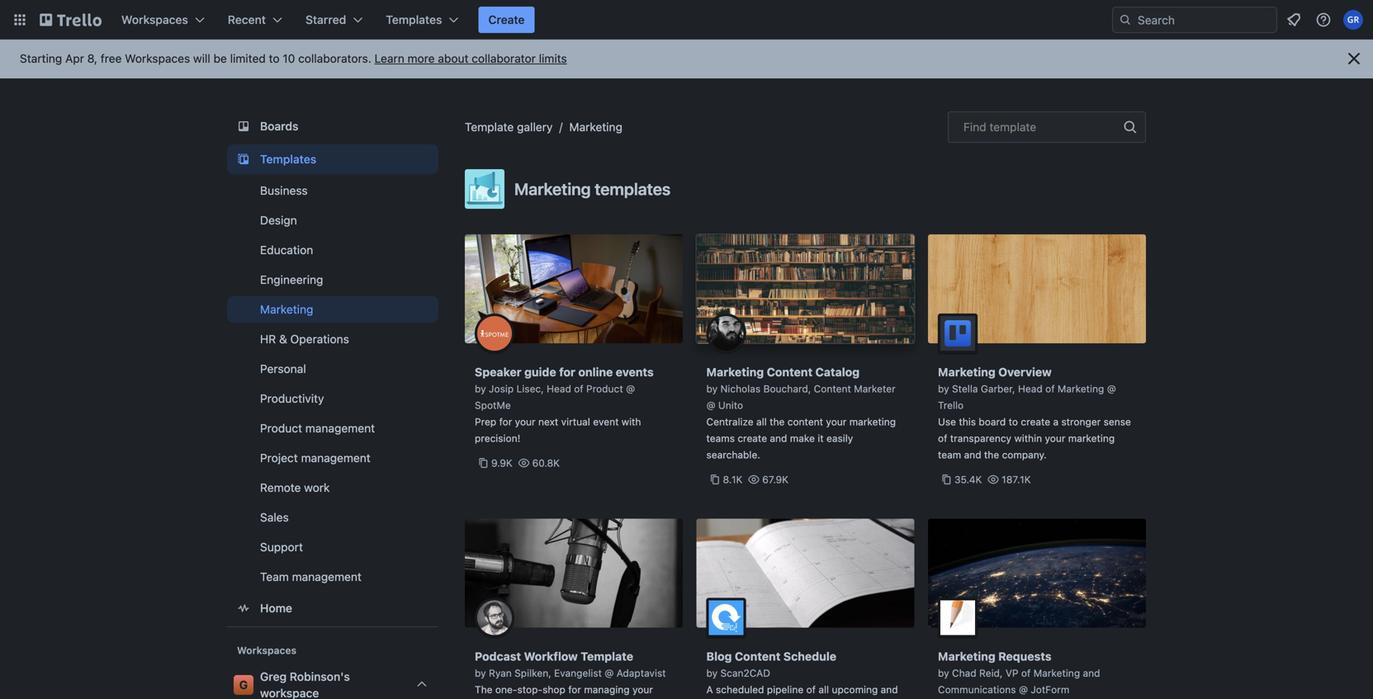Task type: locate. For each thing, give the bounding box(es) containing it.
content for schedule
[[735, 650, 781, 663]]

g
[[239, 678, 248, 692]]

blog content schedule by scan2cad a scheduled pipeline of all upcoming and
[[706, 650, 898, 699]]

workspaces up "greg"
[[237, 645, 297, 656]]

1 horizontal spatial head
[[1018, 383, 1043, 395]]

0 vertical spatial content
[[767, 365, 813, 379]]

it
[[818, 433, 824, 444]]

0 horizontal spatial templates
[[260, 152, 316, 166]]

content for catalog
[[767, 365, 813, 379]]

1 horizontal spatial product
[[586, 383, 623, 395]]

by up spotme
[[475, 383, 486, 395]]

project management link
[[227, 445, 438, 471]]

1 horizontal spatial create
[[1021, 416, 1050, 428]]

to left 10
[[269, 52, 280, 65]]

all inside the blog content schedule by scan2cad a scheduled pipeline of all upcoming and
[[819, 684, 829, 696]]

0 horizontal spatial product
[[260, 421, 302, 435]]

2 head from the left
[[1018, 383, 1043, 395]]

0 vertical spatial marketing link
[[569, 120, 622, 134]]

stop-
[[517, 684, 543, 696]]

searchable.
[[706, 449, 760, 461]]

events
[[616, 365, 654, 379]]

of
[[574, 383, 583, 395], [1045, 383, 1055, 395], [938, 433, 947, 444], [1021, 668, 1031, 679], [806, 684, 816, 696]]

templates up more on the top left of page
[[386, 13, 442, 26]]

marketing icon image
[[465, 169, 504, 209]]

product management
[[260, 421, 375, 435]]

and right the upcoming
[[881, 684, 898, 696]]

product inside speaker guide for online events by josip lisec, head of product @ spotme prep for your next virtual event with precision!
[[586, 383, 623, 395]]

and down the "transparency"
[[964, 449, 981, 461]]

1 vertical spatial marketing
[[1068, 433, 1115, 444]]

templates inside the templates 'link'
[[260, 152, 316, 166]]

head
[[547, 383, 571, 395], [1018, 383, 1043, 395]]

project
[[260, 451, 298, 465]]

robinson's
[[290, 670, 350, 684]]

marketing link right gallery
[[569, 120, 622, 134]]

workspaces up free
[[121, 13, 188, 26]]

by left chad
[[938, 668, 949, 679]]

the left content
[[770, 416, 785, 428]]

marketing inside 'marketing overview by stella garber, head of marketing @ trello use this board to create a stronger sense of transparency within your marketing team and the company.'
[[1068, 433, 1115, 444]]

all right centralize on the bottom
[[756, 416, 767, 428]]

primary element
[[0, 0, 1373, 40]]

create inside marketing content catalog by nicholas bouchard, content marketer @ unito centralize all the content your marketing teams create and make it easily searchable.
[[738, 433, 767, 444]]

scan2cad image
[[706, 598, 746, 638]]

teams
[[706, 433, 735, 444]]

for up precision!
[[499, 416, 512, 428]]

the
[[770, 416, 785, 428], [984, 449, 999, 461]]

one-
[[495, 684, 517, 696]]

1 horizontal spatial to
[[1009, 416, 1018, 428]]

garber,
[[981, 383, 1015, 395]]

of right pipeline
[[806, 684, 816, 696]]

create
[[1021, 416, 1050, 428], [738, 433, 767, 444]]

@ left unito
[[706, 400, 715, 411]]

open information menu image
[[1315, 12, 1332, 28]]

hr & operations link
[[227, 326, 438, 353]]

35.4k
[[954, 474, 982, 485]]

1 horizontal spatial all
[[819, 684, 829, 696]]

1 vertical spatial all
[[819, 684, 829, 696]]

0 horizontal spatial template
[[465, 120, 514, 134]]

60.8k
[[532, 457, 560, 469]]

remote work link
[[227, 475, 438, 501]]

templates
[[386, 13, 442, 26], [260, 152, 316, 166]]

management for product management
[[305, 421, 375, 435]]

content inside the blog content schedule by scan2cad a scheduled pipeline of all upcoming and
[[735, 650, 781, 663]]

by up trello
[[938, 383, 949, 395]]

product up the project
[[260, 421, 302, 435]]

of right vp
[[1021, 668, 1031, 679]]

all inside marketing content catalog by nicholas bouchard, content marketer @ unito centralize all the content your marketing teams create and make it easily searchable.
[[756, 416, 767, 428]]

sales link
[[227, 504, 438, 531]]

your down a
[[1045, 433, 1065, 444]]

the down the "transparency"
[[984, 449, 999, 461]]

content up scan2cad
[[735, 650, 781, 663]]

workspaces button
[[111, 7, 215, 33]]

templates up business
[[260, 152, 316, 166]]

vp
[[1005, 668, 1018, 679]]

product down online
[[586, 383, 623, 395]]

nicholas bouchard, content marketer @ unito image
[[706, 314, 746, 353]]

will
[[193, 52, 210, 65]]

@ up sense
[[1107, 383, 1116, 395]]

of down use
[[938, 433, 947, 444]]

marketing up jotform
[[1033, 668, 1080, 679]]

1 head from the left
[[547, 383, 571, 395]]

2 vertical spatial content
[[735, 650, 781, 663]]

the inside marketing content catalog by nicholas bouchard, content marketer @ unito centralize all the content your marketing teams create and make it easily searchable.
[[770, 416, 785, 428]]

communications
[[938, 684, 1016, 696]]

back to home image
[[40, 7, 102, 33]]

1 vertical spatial management
[[301, 451, 371, 465]]

1 vertical spatial marketing link
[[227, 296, 438, 323]]

make
[[790, 433, 815, 444]]

template left gallery
[[465, 120, 514, 134]]

by inside 'marketing overview by stella garber, head of marketing @ trello use this board to create a stronger sense of transparency within your marketing team and the company.'
[[938, 383, 949, 395]]

marketing content catalog by nicholas bouchard, content marketer @ unito centralize all the content your marketing teams create and make it easily searchable.
[[706, 365, 896, 461]]

greg robinson (gregrobinson96) image
[[1343, 10, 1363, 30]]

and
[[770, 433, 787, 444], [964, 449, 981, 461], [1083, 668, 1100, 679], [881, 684, 898, 696]]

by left nicholas in the bottom right of the page
[[706, 383, 718, 395]]

team management link
[[227, 564, 438, 590]]

0 vertical spatial product
[[586, 383, 623, 395]]

your left next
[[515, 416, 536, 428]]

@ up managing
[[605, 668, 614, 679]]

templates inside templates dropdown button
[[386, 13, 442, 26]]

0 vertical spatial all
[[756, 416, 767, 428]]

10
[[283, 52, 295, 65]]

template
[[465, 120, 514, 134], [581, 650, 633, 663]]

1 horizontal spatial template
[[581, 650, 633, 663]]

0 vertical spatial templates
[[386, 13, 442, 26]]

board
[[979, 416, 1006, 428]]

head down 'overview'
[[1018, 383, 1043, 395]]

speaker guide for online events by josip lisec, head of product @ spotme prep for your next virtual event with precision!
[[475, 365, 654, 444]]

of down online
[[574, 383, 583, 395]]

2 vertical spatial management
[[292, 570, 362, 584]]

0 horizontal spatial create
[[738, 433, 767, 444]]

0 horizontal spatial all
[[756, 416, 767, 428]]

event
[[593, 416, 619, 428]]

1 vertical spatial template
[[581, 650, 633, 663]]

@ inside marketing content catalog by nicholas bouchard, content marketer @ unito centralize all the content your marketing teams create and make it easily searchable.
[[706, 400, 715, 411]]

prep
[[475, 416, 496, 428]]

by up the
[[475, 668, 486, 679]]

education link
[[227, 237, 438, 263]]

management down the productivity link
[[305, 421, 375, 435]]

engineering link
[[227, 267, 438, 293]]

more
[[408, 52, 435, 65]]

remote
[[260, 481, 301, 495]]

recent
[[228, 13, 266, 26]]

for down evangelist
[[568, 684, 581, 696]]

0 horizontal spatial the
[[770, 416, 785, 428]]

@ left jotform
[[1019, 684, 1028, 696]]

marketing
[[569, 120, 622, 134], [514, 179, 591, 199], [260, 303, 313, 316], [706, 365, 764, 379], [938, 365, 995, 379], [1058, 383, 1104, 395], [938, 650, 995, 663], [1033, 668, 1080, 679]]

lisec,
[[516, 383, 544, 395]]

0 vertical spatial create
[[1021, 416, 1050, 428]]

home image
[[234, 599, 253, 618]]

0 vertical spatial the
[[770, 416, 785, 428]]

1 horizontal spatial marketing link
[[569, 120, 622, 134]]

your down adaptavist
[[632, 684, 653, 696]]

content up bouchard,
[[767, 365, 813, 379]]

marketing down stronger
[[1068, 433, 1115, 444]]

free
[[101, 52, 122, 65]]

management down product management link on the left bottom of the page
[[301, 451, 371, 465]]

0 horizontal spatial marketing link
[[227, 296, 438, 323]]

starting
[[20, 52, 62, 65]]

content
[[767, 365, 813, 379], [814, 383, 851, 395], [735, 650, 781, 663]]

1 vertical spatial templates
[[260, 152, 316, 166]]

0 vertical spatial management
[[305, 421, 375, 435]]

find template
[[964, 120, 1036, 134]]

workspaces
[[121, 13, 188, 26], [125, 52, 190, 65], [237, 645, 297, 656]]

1 vertical spatial create
[[738, 433, 767, 444]]

personal
[[260, 362, 306, 376]]

@ down events
[[626, 383, 635, 395]]

@
[[626, 383, 635, 395], [1107, 383, 1116, 395], [706, 400, 715, 411], [605, 668, 614, 679], [1019, 684, 1028, 696]]

marketing up nicholas in the bottom right of the page
[[706, 365, 764, 379]]

ryan
[[489, 668, 512, 679]]

create up within
[[1021, 416, 1050, 428]]

by up a at the right bottom
[[706, 668, 718, 679]]

create up searchable.
[[738, 433, 767, 444]]

podcast
[[475, 650, 521, 663]]

1 vertical spatial the
[[984, 449, 999, 461]]

virtual
[[561, 416, 590, 428]]

by inside marketing content catalog by nicholas bouchard, content marketer @ unito centralize all the content your marketing teams create and make it easily searchable.
[[706, 383, 718, 395]]

1 vertical spatial workspaces
[[125, 52, 190, 65]]

marketing link down "engineering" link
[[227, 296, 438, 323]]

by inside speaker guide for online events by josip lisec, head of product @ spotme prep for your next virtual event with precision!
[[475, 383, 486, 395]]

learn more about collaborator limits link
[[375, 52, 567, 65]]

marketing templates
[[514, 179, 671, 199]]

and left make
[[770, 433, 787, 444]]

template
[[989, 120, 1036, 134]]

and right vp
[[1083, 668, 1100, 679]]

your
[[515, 416, 536, 428], [826, 416, 847, 428], [1045, 433, 1065, 444], [632, 684, 653, 696]]

management
[[305, 421, 375, 435], [301, 451, 371, 465], [292, 570, 362, 584]]

0 horizontal spatial head
[[547, 383, 571, 395]]

sales
[[260, 511, 289, 524]]

@ inside 'marketing overview by stella garber, head of marketing @ trello use this board to create a stronger sense of transparency within your marketing team and the company.'
[[1107, 383, 1116, 395]]

by
[[475, 383, 486, 395], [706, 383, 718, 395], [938, 383, 949, 395], [475, 668, 486, 679], [706, 668, 718, 679], [938, 668, 949, 679]]

0 horizontal spatial marketing
[[849, 416, 896, 428]]

company.
[[1002, 449, 1047, 461]]

shop
[[542, 684, 565, 696]]

content down catalog
[[814, 383, 851, 395]]

0 vertical spatial for
[[559, 365, 575, 379]]

1 horizontal spatial the
[[984, 449, 999, 461]]

chad reid, vp of marketing and communications @ jotform image
[[938, 598, 978, 638]]

marketing down marketer
[[849, 416, 896, 428]]

scheduled
[[716, 684, 764, 696]]

1 vertical spatial for
[[499, 416, 512, 428]]

productivity link
[[227, 386, 438, 412]]

head down guide
[[547, 383, 571, 395]]

for right guide
[[559, 365, 575, 379]]

management down the support link
[[292, 570, 362, 584]]

all left the upcoming
[[819, 684, 829, 696]]

template up managing
[[581, 650, 633, 663]]

2 vertical spatial for
[[568, 684, 581, 696]]

by inside marketing requests by chad reid, vp of marketing and communications @ jotform
[[938, 668, 949, 679]]

product management link
[[227, 415, 438, 442]]

1 vertical spatial to
[[1009, 416, 1018, 428]]

scan2cad
[[720, 668, 770, 679]]

0 vertical spatial marketing
[[849, 416, 896, 428]]

1 horizontal spatial templates
[[386, 13, 442, 26]]

1 horizontal spatial marketing
[[1068, 433, 1115, 444]]

0 vertical spatial to
[[269, 52, 280, 65]]

engineering
[[260, 273, 323, 286]]

business
[[260, 184, 308, 197]]

your up easily on the bottom right of the page
[[826, 416, 847, 428]]

for
[[559, 365, 575, 379], [499, 416, 512, 428], [568, 684, 581, 696]]

0 notifications image
[[1284, 10, 1304, 30]]

0 vertical spatial workspaces
[[121, 13, 188, 26]]

blog
[[706, 650, 732, 663]]

and inside 'marketing overview by stella garber, head of marketing @ trello use this board to create a stronger sense of transparency within your marketing team and the company.'
[[964, 449, 981, 461]]

to right board
[[1009, 416, 1018, 428]]

by inside podcast workflow template by ryan spilken, evangelist @ adaptavist the one-stop-shop for managing your
[[475, 668, 486, 679]]

workspaces down workspaces dropdown button
[[125, 52, 190, 65]]

marketing down gallery
[[514, 179, 591, 199]]



Task type: vqa. For each thing, say whether or not it's contained in the screenshot.
3rd Add from the bottom
no



Task type: describe. For each thing, give the bounding box(es) containing it.
your inside 'marketing overview by stella garber, head of marketing @ trello use this board to create a stronger sense of transparency within your marketing team and the company.'
[[1045, 433, 1065, 444]]

use
[[938, 416, 956, 428]]

a
[[706, 684, 713, 696]]

workspace
[[260, 687, 319, 699]]

reid,
[[979, 668, 1003, 679]]

boards link
[[227, 111, 438, 141]]

gallery
[[517, 120, 553, 134]]

limited
[[230, 52, 266, 65]]

content
[[787, 416, 823, 428]]

@ inside speaker guide for online events by josip lisec, head of product @ spotme prep for your next virtual event with precision!
[[626, 383, 635, 395]]

transparency
[[950, 433, 1011, 444]]

67.9k
[[762, 474, 789, 485]]

Search field
[[1132, 7, 1276, 32]]

management for team management
[[292, 570, 362, 584]]

support
[[260, 540, 303, 554]]

easily
[[826, 433, 853, 444]]

sense
[[1104, 416, 1131, 428]]

starting apr 8, free workspaces will be limited to 10 collaborators. learn more about collaborator limits
[[20, 52, 567, 65]]

marketing up stella
[[938, 365, 995, 379]]

marketing inside marketing content catalog by nicholas bouchard, content marketer @ unito centralize all the content your marketing teams create and make it easily searchable.
[[706, 365, 764, 379]]

team management
[[260, 570, 362, 584]]

next
[[538, 416, 558, 428]]

by inside the blog content schedule by scan2cad a scheduled pipeline of all upcoming and
[[706, 668, 718, 679]]

for inside podcast workflow template by ryan spilken, evangelist @ adaptavist the one-stop-shop for managing your
[[568, 684, 581, 696]]

templates link
[[227, 144, 438, 174]]

managing
[[584, 684, 630, 696]]

head inside 'marketing overview by stella garber, head of marketing @ trello use this board to create a stronger sense of transparency within your marketing team and the company.'
[[1018, 383, 1043, 395]]

apr
[[65, 52, 84, 65]]

marketing up chad
[[938, 650, 995, 663]]

requests
[[998, 650, 1052, 663]]

chad
[[952, 668, 976, 679]]

your inside speaker guide for online events by josip lisec, head of product @ spotme prep for your next virtual event with precision!
[[515, 416, 536, 428]]

@ inside podcast workflow template by ryan spilken, evangelist @ adaptavist the one-stop-shop for managing your
[[605, 668, 614, 679]]

187.1k
[[1002, 474, 1031, 485]]

create inside 'marketing overview by stella garber, head of marketing @ trello use this board to create a stronger sense of transparency within your marketing team and the company.'
[[1021, 416, 1050, 428]]

of inside speaker guide for online events by josip lisec, head of product @ spotme prep for your next virtual event with precision!
[[574, 383, 583, 395]]

marketing right gallery
[[569, 120, 622, 134]]

guide
[[524, 365, 556, 379]]

9.9k
[[491, 457, 513, 469]]

adaptavist
[[616, 668, 666, 679]]

with
[[622, 416, 641, 428]]

2 vertical spatial workspaces
[[237, 645, 297, 656]]

create
[[488, 13, 525, 26]]

marketing requests by chad reid, vp of marketing and communications @ jotform
[[938, 650, 1100, 696]]

marketing up &
[[260, 303, 313, 316]]

template board image
[[234, 149, 253, 169]]

marketer
[[854, 383, 896, 395]]

podcast workflow template by ryan spilken, evangelist @ adaptavist the one-stop-shop for managing your
[[475, 650, 666, 699]]

1 vertical spatial content
[[814, 383, 851, 395]]

create button
[[478, 7, 535, 33]]

team
[[938, 449, 961, 461]]

recent button
[[218, 7, 292, 33]]

upcoming
[[832, 684, 878, 696]]

remote work
[[260, 481, 330, 495]]

Find template field
[[948, 111, 1146, 143]]

of inside marketing requests by chad reid, vp of marketing and communications @ jotform
[[1021, 668, 1031, 679]]

8.1k
[[723, 474, 743, 485]]

your inside marketing content catalog by nicholas bouchard, content marketer @ unito centralize all the content your marketing teams create and make it easily searchable.
[[826, 416, 847, 428]]

schedule
[[783, 650, 836, 663]]

ryan spilken, evangelist @ adaptavist image
[[475, 598, 514, 638]]

workflow
[[524, 650, 578, 663]]

search image
[[1119, 13, 1132, 26]]

online
[[578, 365, 613, 379]]

template gallery
[[465, 120, 553, 134]]

bouchard,
[[763, 383, 811, 395]]

jotform
[[1031, 684, 1069, 696]]

trello
[[938, 400, 964, 411]]

stronger
[[1061, 416, 1101, 428]]

catalog
[[815, 365, 860, 379]]

home link
[[227, 594, 438, 623]]

centralize
[[706, 416, 754, 428]]

learn
[[375, 52, 404, 65]]

to inside 'marketing overview by stella garber, head of marketing @ trello use this board to create a stronger sense of transparency within your marketing team and the company.'
[[1009, 416, 1018, 428]]

nicholas
[[720, 383, 761, 395]]

design
[[260, 213, 297, 227]]

marketing inside marketing content catalog by nicholas bouchard, content marketer @ unito centralize all the content your marketing teams create and make it easily searchable.
[[849, 416, 896, 428]]

templates button
[[376, 7, 468, 33]]

productivity
[[260, 392, 324, 405]]

boards
[[260, 119, 298, 133]]

greg
[[260, 670, 287, 684]]

0 horizontal spatial to
[[269, 52, 280, 65]]

hr & operations
[[260, 332, 349, 346]]

and inside the blog content schedule by scan2cad a scheduled pipeline of all upcoming and
[[881, 684, 898, 696]]

workspaces inside dropdown button
[[121, 13, 188, 26]]

josip lisec, head of product @ spotme image
[[475, 314, 514, 353]]

head inside speaker guide for online events by josip lisec, head of product @ spotme prep for your next virtual event with precision!
[[547, 383, 571, 395]]

of inside the blog content schedule by scan2cad a scheduled pipeline of all upcoming and
[[806, 684, 816, 696]]

template gallery link
[[465, 120, 553, 134]]

template inside podcast workflow template by ryan spilken, evangelist @ adaptavist the one-stop-shop for managing your
[[581, 650, 633, 663]]

collaborators.
[[298, 52, 371, 65]]

your inside podcast workflow template by ryan spilken, evangelist @ adaptavist the one-stop-shop for managing your
[[632, 684, 653, 696]]

1 vertical spatial product
[[260, 421, 302, 435]]

collaborator
[[472, 52, 536, 65]]

stella
[[952, 383, 978, 395]]

about
[[438, 52, 469, 65]]

of down 'overview'
[[1045, 383, 1055, 395]]

@ inside marketing requests by chad reid, vp of marketing and communications @ jotform
[[1019, 684, 1028, 696]]

0 vertical spatial template
[[465, 120, 514, 134]]

a
[[1053, 416, 1059, 428]]

spilken,
[[514, 668, 551, 679]]

starred button
[[296, 7, 373, 33]]

speaker
[[475, 365, 521, 379]]

board image
[[234, 116, 253, 136]]

templates
[[595, 179, 671, 199]]

support link
[[227, 534, 438, 561]]

management for project management
[[301, 451, 371, 465]]

stella garber, head of marketing @ trello image
[[938, 314, 978, 353]]

&
[[279, 332, 287, 346]]

and inside marketing content catalog by nicholas bouchard, content marketer @ unito centralize all the content your marketing teams create and make it easily searchable.
[[770, 433, 787, 444]]

precision!
[[475, 433, 520, 444]]

home
[[260, 601, 292, 615]]

the inside 'marketing overview by stella garber, head of marketing @ trello use this board to create a stronger sense of transparency within your marketing team and the company.'
[[984, 449, 999, 461]]

and inside marketing requests by chad reid, vp of marketing and communications @ jotform
[[1083, 668, 1100, 679]]

unito
[[718, 400, 743, 411]]

hr
[[260, 332, 276, 346]]

marketing up stronger
[[1058, 383, 1104, 395]]



